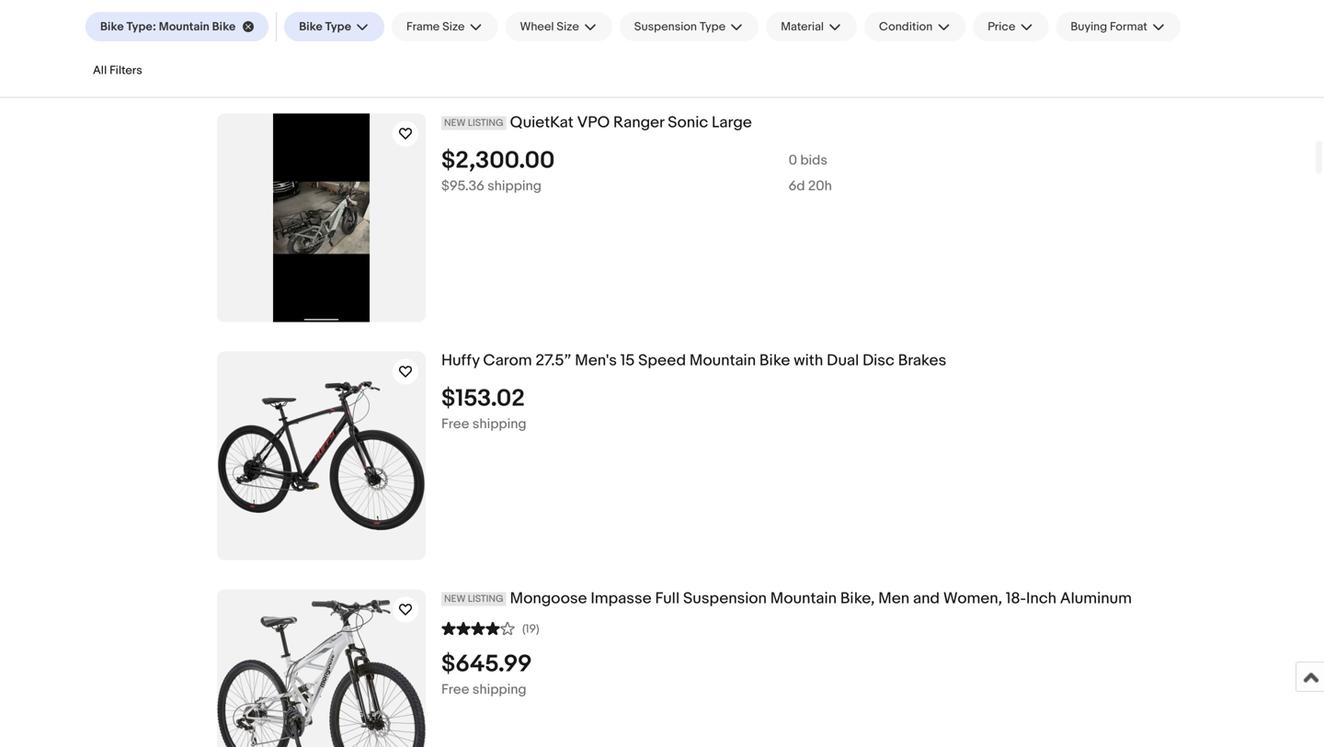 Task type: vqa. For each thing, say whether or not it's contained in the screenshot.
Brakes
yes



Task type: locate. For each thing, give the bounding box(es) containing it.
frame
[[406, 20, 440, 34]]

shipping for $153.02
[[472, 416, 527, 432]]

0 vertical spatial mountain
[[159, 20, 209, 34]]

type
[[325, 20, 351, 34], [700, 20, 726, 34]]

listing up (19) link
[[468, 594, 504, 606]]

material button
[[766, 12, 857, 41]]

buying format
[[1071, 20, 1148, 34]]

1 horizontal spatial mountain
[[690, 351, 756, 371]]

new for quietkat vpo ranger sonic large
[[444, 117, 466, 129]]

men's
[[575, 351, 617, 371]]

6d 20h
[[789, 178, 832, 194]]

shipping down $2,300.00
[[487, 178, 542, 194]]

new up 4 out of 5 stars image
[[444, 594, 466, 606]]

0 horizontal spatial size
[[442, 20, 465, 34]]

1 vertical spatial shipping
[[472, 416, 527, 432]]

2 vertical spatial shipping
[[472, 682, 527, 698]]

price button
[[973, 12, 1049, 41]]

type left frame
[[325, 20, 351, 34]]

new up $2,300.00
[[444, 117, 466, 129]]

brakes
[[898, 351, 946, 371]]

size right wheel
[[557, 20, 579, 34]]

shipping down $645.99 in the left bottom of the page
[[472, 682, 527, 698]]

mountain right speed
[[690, 351, 756, 371]]

new listing quietkat vpo ranger sonic large
[[444, 113, 752, 132]]

$153.02
[[441, 385, 525, 413]]

buying
[[1071, 20, 1107, 34]]

type left material
[[700, 20, 726, 34]]

listing inside new listing mongoose impasse full suspension mountain bike, men and women, 18-inch aluminum
[[468, 594, 504, 606]]

free down $645.99 in the left bottom of the page
[[441, 682, 469, 698]]

suspension type button
[[620, 12, 759, 41]]

2 horizontal spatial mountain
[[770, 589, 837, 609]]

free down $153.02
[[441, 416, 469, 432]]

listing
[[468, 117, 504, 129], [468, 594, 504, 606]]

bike type
[[299, 20, 351, 34]]

listing inside the 'new listing quietkat vpo ranger sonic large'
[[468, 117, 504, 129]]

free inside $153.02 free shipping
[[441, 416, 469, 432]]

1 vertical spatial mountain
[[690, 351, 756, 371]]

1 horizontal spatial type
[[700, 20, 726, 34]]

new for mongoose impasse full suspension mountain bike, men and women, 18-inch aluminum
[[444, 594, 466, 606]]

2 new from the top
[[444, 594, 466, 606]]

0 vertical spatial suspension
[[634, 20, 697, 34]]

speed
[[638, 351, 686, 371]]

mountain left bike,
[[770, 589, 837, 609]]

listing up $2,300.00
[[468, 117, 504, 129]]

1 type from the left
[[325, 20, 351, 34]]

bids
[[800, 152, 828, 169]]

impasse
[[591, 589, 652, 609]]

free
[[441, 416, 469, 432], [441, 682, 469, 698]]

(19) link
[[441, 620, 539, 637]]

0 vertical spatial listing
[[468, 117, 504, 129]]

1 vertical spatial free
[[441, 682, 469, 698]]

27.5"
[[536, 351, 571, 371]]

free inside $645.99 free shipping
[[441, 682, 469, 698]]

1 listing from the top
[[468, 117, 504, 129]]

new
[[444, 117, 466, 129], [444, 594, 466, 606]]

huffy carom 27.5" men's 15 speed mountain bike with dual disc brakes
[[441, 351, 946, 371]]

bike type button
[[284, 12, 384, 41]]

suspension type
[[634, 20, 726, 34]]

1 free from the top
[[441, 416, 469, 432]]

15
[[620, 351, 635, 371]]

condition button
[[864, 12, 966, 41]]

suspension
[[634, 20, 697, 34], [683, 589, 767, 609]]

size for frame size
[[442, 20, 465, 34]]

wheel size
[[520, 20, 579, 34]]

1 horizontal spatial size
[[557, 20, 579, 34]]

listing for quietkat
[[468, 117, 504, 129]]

2 listing from the top
[[468, 594, 504, 606]]

1 vertical spatial listing
[[468, 594, 504, 606]]

shipping down $153.02
[[472, 416, 527, 432]]

shipping inside '0 bids $95.36 shipping'
[[487, 178, 542, 194]]

full
[[655, 589, 680, 609]]

price
[[988, 20, 1016, 34]]

suspension inside dropdown button
[[634, 20, 697, 34]]

0 horizontal spatial type
[[325, 20, 351, 34]]

mountain right type:
[[159, 20, 209, 34]]

bike
[[100, 20, 124, 34], [212, 20, 236, 34], [299, 20, 323, 34], [759, 351, 790, 371]]

shipping
[[487, 178, 542, 194], [472, 416, 527, 432], [472, 682, 527, 698]]

ranger
[[613, 113, 664, 132]]

shipping inside $153.02 free shipping
[[472, 416, 527, 432]]

wheel
[[520, 20, 554, 34]]

0 vertical spatial shipping
[[487, 178, 542, 194]]

bike inside dropdown button
[[299, 20, 323, 34]]

size right frame
[[442, 20, 465, 34]]

all
[[93, 63, 107, 78]]

size
[[442, 20, 465, 34], [557, 20, 579, 34]]

1 new from the top
[[444, 117, 466, 129]]

women,
[[943, 589, 1002, 609]]

all filters
[[93, 63, 142, 78]]

2 free from the top
[[441, 682, 469, 698]]

huffy carom 27.5" men's 15 speed mountain bike with dual disc brakes image
[[217, 352, 426, 560]]

new inside new listing mongoose impasse full suspension mountain bike, men and women, 18-inch aluminum
[[444, 594, 466, 606]]

quietkat
[[510, 113, 574, 132]]

bike,
[[840, 589, 875, 609]]

1 vertical spatial new
[[444, 594, 466, 606]]

shipping inside $645.99 free shipping
[[472, 682, 527, 698]]

mountain for new
[[770, 589, 837, 609]]

(19)
[[522, 622, 539, 637]]

new inside the 'new listing quietkat vpo ranger sonic large'
[[444, 117, 466, 129]]

buying format button
[[1056, 12, 1181, 41]]

2 size from the left
[[557, 20, 579, 34]]

2 type from the left
[[700, 20, 726, 34]]

1 size from the left
[[442, 20, 465, 34]]

0 vertical spatial free
[[441, 416, 469, 432]]

0 vertical spatial new
[[444, 117, 466, 129]]

with
[[794, 351, 823, 371]]

2 vertical spatial mountain
[[770, 589, 837, 609]]

mountain
[[159, 20, 209, 34], [690, 351, 756, 371], [770, 589, 837, 609]]



Task type: describe. For each thing, give the bounding box(es) containing it.
bike type: mountain bike link
[[86, 12, 269, 41]]

format
[[1110, 20, 1148, 34]]

aluminum
[[1060, 589, 1132, 609]]

quietkat vpo ranger sonic large image
[[273, 114, 370, 322]]

mongoose
[[510, 589, 587, 609]]

$645.99 free shipping
[[441, 650, 532, 698]]

shipping for $645.99
[[472, 682, 527, 698]]

disc
[[863, 351, 895, 371]]

$153.02 free shipping
[[441, 385, 527, 432]]

mongoose impasse full suspension mountain bike, men and women, 18-inch aluminum image
[[217, 600, 426, 748]]

18-
[[1006, 589, 1026, 609]]

0 horizontal spatial mountain
[[159, 20, 209, 34]]

huffy carom 27.5" men's 15 speed mountain bike with dual disc brakes link
[[441, 351, 1309, 371]]

type for bike type
[[325, 20, 351, 34]]

listing for mongoose
[[468, 594, 504, 606]]

large
[[712, 113, 752, 132]]

sonic
[[668, 113, 708, 132]]

new listing mongoose impasse full suspension mountain bike, men and women, 18-inch aluminum
[[444, 589, 1132, 609]]

1 vertical spatial suspension
[[683, 589, 767, 609]]

mountain for huffy
[[690, 351, 756, 371]]

men
[[878, 589, 910, 609]]

wheel size button
[[505, 12, 612, 41]]

filters
[[109, 63, 142, 78]]

$95.36
[[441, 178, 484, 194]]

and
[[913, 589, 940, 609]]

huffy
[[441, 351, 480, 371]]

6d
[[789, 178, 805, 194]]

bike type: mountain bike
[[100, 20, 236, 34]]

inch
[[1026, 589, 1057, 609]]

frame size
[[406, 20, 465, 34]]

0
[[789, 152, 797, 169]]

4 out of 5 stars image
[[441, 620, 515, 637]]

20h
[[808, 178, 832, 194]]

$2,300.00
[[441, 146, 555, 175]]

all filters button
[[86, 56, 150, 85]]

free for $153.02
[[441, 416, 469, 432]]

vpo
[[577, 113, 610, 132]]

dual
[[827, 351, 859, 371]]

size for wheel size
[[557, 20, 579, 34]]

type for suspension type
[[700, 20, 726, 34]]

condition
[[879, 20, 933, 34]]

mongoose 24 inch mountain bike,only for bike parts image
[[217, 0, 426, 58]]

type:
[[126, 20, 156, 34]]

carom
[[483, 351, 532, 371]]

$645.99
[[441, 650, 532, 679]]

frame size button
[[392, 12, 498, 41]]

0 bids $95.36 shipping
[[441, 152, 828, 194]]

free for $645.99
[[441, 682, 469, 698]]

material
[[781, 20, 824, 34]]



